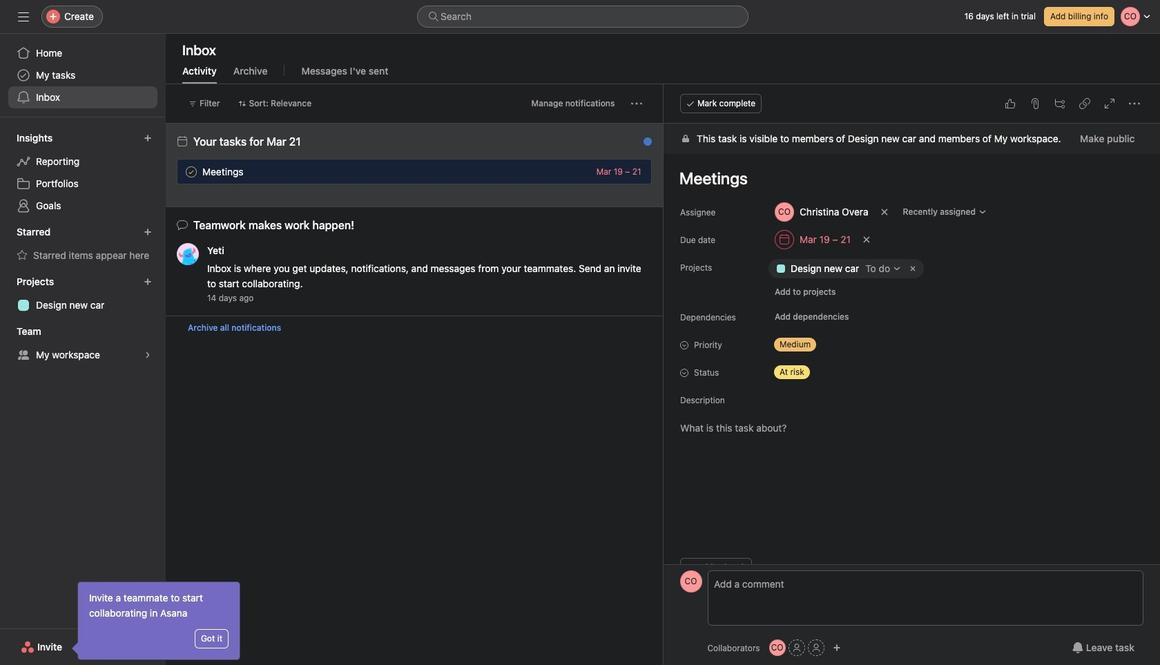 Task type: vqa. For each thing, say whether or not it's contained in the screenshot.
Hide sidebar icon
yes



Task type: locate. For each thing, give the bounding box(es) containing it.
see details, my workspace image
[[144, 351, 152, 359]]

mark complete image
[[183, 163, 200, 180]]

main content
[[664, 124, 1161, 665]]

tooltip
[[74, 582, 240, 660]]

insights element
[[0, 126, 166, 220]]

list box
[[417, 6, 749, 28]]

Mark complete checkbox
[[183, 163, 200, 180]]

new project or portfolio image
[[144, 278, 152, 286]]

add or remove collaborators image
[[769, 640, 786, 656], [833, 644, 841, 652]]

0 horizontal spatial add or remove collaborators image
[[769, 640, 786, 656]]

global element
[[0, 34, 166, 117]]

sort: relevance image
[[238, 99, 246, 108]]

full screen image
[[1104, 98, 1115, 109]]



Task type: describe. For each thing, give the bounding box(es) containing it.
Task Name text field
[[671, 162, 1144, 194]]

more actions image
[[631, 98, 642, 109]]

hide sidebar image
[[18, 11, 29, 22]]

your tasks for mar 21, task element
[[193, 135, 301, 148]]

meetings dialog
[[664, 84, 1161, 665]]

more actions for this task image
[[1129, 98, 1140, 109]]

open user profile image
[[680, 571, 702, 593]]

starred element
[[0, 220, 166, 269]]

clear due date image
[[863, 236, 871, 244]]

add subtask image
[[1054, 98, 1065, 109]]

0 likes. click to like this task image
[[1005, 98, 1016, 109]]

remove assignee image
[[880, 208, 889, 216]]

archive notification image
[[637, 140, 648, 151]]

teams element
[[0, 319, 166, 369]]

attachments: add a file to this task, meetings image
[[1029, 98, 1040, 109]]

add items to starred image
[[144, 228, 152, 236]]

new insights image
[[144, 134, 152, 142]]

remove image
[[908, 263, 919, 274]]

copy task link image
[[1079, 98, 1090, 109]]

projects element
[[0, 269, 166, 319]]

1 horizontal spatial add or remove collaborators image
[[833, 644, 841, 652]]



